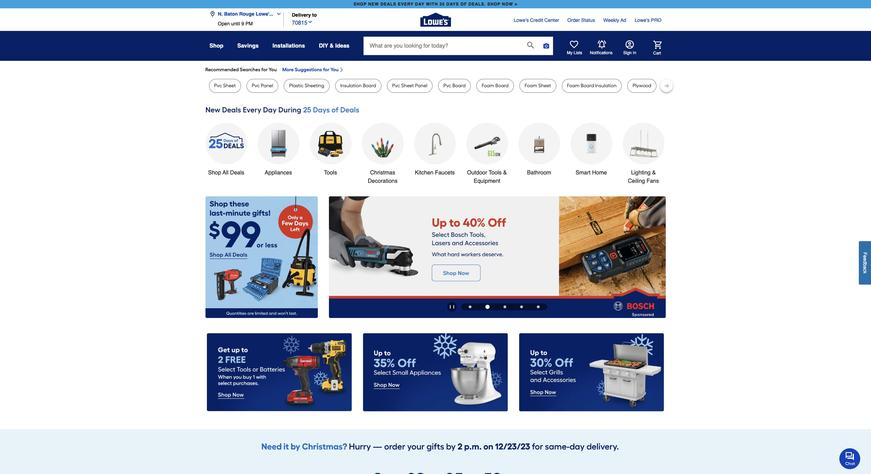 Task type: describe. For each thing, give the bounding box(es) containing it.
foam sheet
[[525, 83, 551, 89]]

shop new deals every day with 25 days of deals. shop now > link
[[352, 0, 519, 8]]

order status link
[[568, 17, 595, 24]]

deals
[[230, 170, 244, 176]]

you for recommended searches for you
[[269, 67, 277, 73]]

savings button
[[237, 40, 259, 52]]

ad
[[621, 17, 627, 23]]

outdoor tools & equipment
[[467, 170, 507, 184]]

chat invite button image
[[840, 448, 861, 469]]

sheet for pvc sheet
[[223, 83, 236, 89]]

advertisement region
[[329, 197, 666, 320]]

delivery to
[[292, 12, 317, 18]]

pm
[[246, 21, 253, 26]]

scroll to item #5 element
[[530, 306, 547, 308]]

n.
[[218, 11, 223, 17]]

b
[[863, 264, 868, 266]]

lowe's home improvement cart image
[[653, 41, 662, 49]]

Search Query text field
[[364, 37, 522, 55]]

order status
[[568, 17, 595, 23]]

shop all deals link
[[205, 123, 247, 177]]

scroll to item #4 element
[[513, 306, 530, 308]]

smart home link
[[571, 123, 612, 177]]

diy & ideas button
[[319, 40, 350, 52]]

sign in button
[[624, 40, 637, 56]]

rouge
[[239, 11, 254, 17]]

lowe's credit center
[[514, 17, 559, 23]]

appliances
[[265, 170, 292, 176]]

to
[[312, 12, 317, 18]]

credit
[[530, 17, 543, 23]]

diy & ideas
[[319, 43, 350, 49]]

savings
[[237, 43, 259, 49]]

plywood
[[633, 83, 652, 89]]

for for searches
[[261, 67, 268, 73]]

new
[[368, 2, 379, 7]]

delivery
[[292, 12, 311, 18]]

pvc panel
[[252, 83, 273, 89]]

hurry — order your gifts by 2 p m on 12/23/23 for same-day delivery. image
[[205, 435, 666, 453]]

9
[[241, 21, 244, 26]]

christmas decorations link
[[362, 123, 404, 185]]

tools inside outdoor tools & equipment
[[489, 170, 502, 176]]

ceiling
[[628, 178, 645, 184]]

plastic
[[289, 83, 304, 89]]

arrow right image
[[653, 257, 660, 264]]

decorations
[[368, 178, 398, 184]]

lists
[[574, 50, 583, 55]]

lighting
[[631, 170, 651, 176]]

pro
[[651, 17, 662, 23]]

pvc sheet
[[214, 83, 236, 89]]

more suggestions for you
[[282, 67, 339, 73]]

pvc for pvc sheet panel
[[392, 83, 400, 89]]

sheeting
[[305, 83, 324, 89]]

all
[[223, 170, 229, 176]]

get up to 2 free select tools or batteries when you buy 1 with select purchases. image
[[207, 334, 352, 412]]

home
[[592, 170, 607, 176]]

bathroom image
[[525, 130, 553, 158]]

lighting & ceiling fans link
[[623, 123, 665, 185]]

k
[[863, 271, 868, 274]]

board for pvc board
[[453, 83, 466, 89]]

open until 9 pm
[[218, 21, 253, 26]]

until
[[231, 21, 240, 26]]

deals
[[381, 2, 397, 7]]

center
[[545, 17, 559, 23]]

foam board
[[482, 83, 509, 89]]

days
[[447, 2, 459, 7]]

pvc for pvc panel
[[252, 83, 260, 89]]

christmas decorations
[[368, 170, 398, 184]]

2 shop from the left
[[488, 2, 501, 7]]

diy
[[319, 43, 328, 49]]

order
[[568, 17, 580, 23]]

scroll to item #1 element
[[462, 306, 479, 308]]

a
[[863, 266, 868, 269]]

foam for foam board
[[482, 83, 494, 89]]

outdoor tools & equipment image
[[473, 130, 501, 158]]

appliances link
[[258, 123, 299, 177]]

n. baton rouge lowe'...
[[218, 11, 273, 17]]

tools link
[[310, 123, 352, 177]]

appliances image
[[265, 130, 292, 158]]

lowe's credit center link
[[514, 17, 559, 24]]

lowe'...
[[256, 11, 273, 17]]

cart button
[[644, 41, 662, 56]]

2 insulation from the left
[[595, 83, 617, 89]]

sign in
[[624, 50, 637, 55]]

shop all deals image
[[205, 123, 247, 165]]

deals.
[[469, 2, 486, 7]]

outdoor tools & equipment link
[[466, 123, 508, 185]]

more suggestions for you link
[[282, 66, 344, 73]]

scroll to item #2 element
[[479, 305, 497, 309]]

location image
[[210, 11, 215, 17]]

insulation board
[[340, 83, 376, 89]]

weekly ad
[[604, 17, 627, 23]]

weekly ad link
[[604, 17, 627, 24]]

2 panel from the left
[[415, 83, 428, 89]]

shop button
[[210, 40, 224, 52]]

faucets
[[435, 170, 455, 176]]

shop these last-minute gifts. $99 or less. quantities are limited and won't last. image
[[205, 197, 318, 318]]

pvc sheet panel
[[392, 83, 428, 89]]

plastic sheeting
[[289, 83, 324, 89]]

shop new deals every day with 25 days of deals. shop now >
[[354, 2, 518, 7]]

with
[[426, 2, 438, 7]]

pvc for pvc sheet
[[214, 83, 222, 89]]

& for ideas
[[330, 43, 334, 49]]

chevron right image
[[339, 67, 344, 73]]

c
[[863, 269, 868, 271]]



Task type: vqa. For each thing, say whether or not it's contained in the screenshot.
second "5" list item from the right 'to'
no



Task type: locate. For each thing, give the bounding box(es) containing it.
tools down the tools image
[[324, 170, 337, 176]]

1 horizontal spatial lowe's
[[635, 17, 650, 23]]

recommended
[[205, 67, 239, 73]]

insulation
[[340, 83, 362, 89], [595, 83, 617, 89]]

3 pvc from the left
[[392, 83, 400, 89]]

kitchen faucets image
[[421, 130, 449, 158]]

for for suggestions
[[323, 67, 329, 73]]

1 horizontal spatial chevron down image
[[308, 19, 313, 25]]

0 horizontal spatial lowe's
[[514, 17, 529, 23]]

outdoor
[[467, 170, 487, 176]]

2 board from the left
[[453, 83, 466, 89]]

& inside "lighting & ceiling fans"
[[652, 170, 656, 176]]

tools
[[324, 170, 337, 176], [489, 170, 502, 176]]

lowe's left credit
[[514, 17, 529, 23]]

0 horizontal spatial sheet
[[223, 83, 236, 89]]

you left more
[[269, 67, 277, 73]]

foam board insulation
[[567, 83, 617, 89]]

2 horizontal spatial sheet
[[539, 83, 551, 89]]

suggestions
[[295, 67, 322, 73]]

installations button
[[273, 40, 305, 52]]

cart
[[653, 51, 661, 55]]

e up d
[[863, 255, 868, 258]]

4 pvc from the left
[[444, 83, 451, 89]]

e up b
[[863, 258, 868, 261]]

2 pvc from the left
[[252, 83, 260, 89]]

foam for foam sheet
[[525, 83, 537, 89]]

1 horizontal spatial tools
[[489, 170, 502, 176]]

notifications
[[590, 50, 613, 55]]

recommended searches for you
[[205, 67, 277, 73]]

ideas
[[335, 43, 350, 49]]

board for foam board insulation
[[581, 83, 594, 89]]

christmas
[[370, 170, 395, 176]]

1 lowe's from the left
[[514, 17, 529, 23]]

lowe's
[[514, 17, 529, 23], [635, 17, 650, 23]]

chevron down image down to at the left top of the page
[[308, 19, 313, 25]]

tools image
[[317, 130, 345, 158]]

1 foam from the left
[[482, 83, 494, 89]]

recommended searches for you heading
[[205, 66, 666, 73]]

lowe's home improvement logo image
[[420, 4, 451, 35]]

0 vertical spatial chevron down image
[[273, 11, 282, 17]]

4 board from the left
[[581, 83, 594, 89]]

new deals every day during 25 days of deals image
[[205, 104, 666, 116]]

foam for foam board insulation
[[567, 83, 580, 89]]

& up fans
[[652, 170, 656, 176]]

status
[[581, 17, 595, 23]]

installations
[[273, 43, 305, 49]]

shop all deals
[[208, 170, 244, 176]]

smart home
[[576, 170, 607, 176]]

25
[[440, 2, 445, 7]]

insulation down chevron right icon
[[340, 83, 362, 89]]

chevron down image left delivery
[[273, 11, 282, 17]]

you
[[269, 67, 277, 73], [331, 67, 339, 73]]

& inside diy & ideas button
[[330, 43, 334, 49]]

1 horizontal spatial for
[[323, 67, 329, 73]]

timer
[[358, 471, 514, 475]]

2 horizontal spatial foam
[[567, 83, 580, 89]]

2 sheet from the left
[[401, 83, 414, 89]]

tools up "equipment"
[[489, 170, 502, 176]]

in
[[633, 50, 637, 55]]

2 for from the left
[[323, 67, 329, 73]]

board for foam board
[[496, 83, 509, 89]]

0 horizontal spatial &
[[330, 43, 334, 49]]

for
[[261, 67, 268, 73], [323, 67, 329, 73]]

1 for from the left
[[261, 67, 268, 73]]

christmas decorations image
[[369, 130, 397, 158]]

weekly
[[604, 17, 620, 23]]

1 sheet from the left
[[223, 83, 236, 89]]

shop for shop
[[210, 43, 224, 49]]

f e e d b a c k button
[[859, 241, 871, 285]]

0 horizontal spatial foam
[[482, 83, 494, 89]]

lowe's for lowe's credit center
[[514, 17, 529, 23]]

panel down recommended searches for you heading
[[415, 83, 428, 89]]

0 horizontal spatial tools
[[324, 170, 337, 176]]

sign
[[624, 50, 632, 55]]

1 shop from the left
[[354, 2, 367, 7]]

1 horizontal spatial &
[[503, 170, 507, 176]]

2 e from the top
[[863, 258, 868, 261]]

board for insulation board
[[363, 83, 376, 89]]

pvc for pvc board
[[444, 83, 451, 89]]

shop left 'now'
[[488, 2, 501, 7]]

scroll to item #3 element
[[497, 306, 513, 308]]

None search field
[[364, 37, 553, 62]]

shop left all at left top
[[208, 170, 221, 176]]

1 horizontal spatial shop
[[488, 2, 501, 7]]

sheet for pvc sheet panel
[[401, 83, 414, 89]]

0 vertical spatial shop
[[210, 43, 224, 49]]

lowe's for lowe's pro
[[635, 17, 650, 23]]

shop down open
[[210, 43, 224, 49]]

open
[[218, 21, 230, 26]]

kitchen faucets link
[[414, 123, 456, 177]]

you for more suggestions for you
[[331, 67, 339, 73]]

sheet
[[223, 83, 236, 89], [401, 83, 414, 89], [539, 83, 551, 89]]

lowe's pro
[[635, 17, 662, 23]]

3 board from the left
[[496, 83, 509, 89]]

lowe's home improvement account image
[[626, 40, 634, 49]]

0 horizontal spatial chevron down image
[[273, 11, 282, 17]]

1 horizontal spatial you
[[331, 67, 339, 73]]

shop left new
[[354, 2, 367, 7]]

f e e d b a c k
[[863, 252, 868, 274]]

1 insulation from the left
[[340, 83, 362, 89]]

0 horizontal spatial insulation
[[340, 83, 362, 89]]

1 vertical spatial shop
[[208, 170, 221, 176]]

chevron down image
[[273, 11, 282, 17], [308, 19, 313, 25]]

up to 35 percent off select small appliances. image
[[363, 334, 508, 412]]

& right outdoor
[[503, 170, 507, 176]]

kitchen faucets
[[415, 170, 455, 176]]

& right diy on the top
[[330, 43, 334, 49]]

0 horizontal spatial panel
[[261, 83, 273, 89]]

of
[[461, 2, 467, 7]]

lowe's home improvement lists image
[[570, 40, 578, 49]]

1 horizontal spatial insulation
[[595, 83, 617, 89]]

1 you from the left
[[269, 67, 277, 73]]

0 horizontal spatial you
[[269, 67, 277, 73]]

2 horizontal spatial &
[[652, 170, 656, 176]]

foam
[[482, 83, 494, 89], [525, 83, 537, 89], [567, 83, 580, 89]]

day
[[415, 2, 425, 7]]

3 foam from the left
[[567, 83, 580, 89]]

my
[[567, 50, 573, 55]]

shop
[[210, 43, 224, 49], [208, 170, 221, 176]]

3 sheet from the left
[[539, 83, 551, 89]]

0 horizontal spatial shop
[[354, 2, 367, 7]]

1 panel from the left
[[261, 83, 273, 89]]

0 horizontal spatial for
[[261, 67, 268, 73]]

shop
[[354, 2, 367, 7], [488, 2, 501, 7]]

1 e from the top
[[863, 255, 868, 258]]

my lists
[[567, 50, 583, 55]]

searches
[[240, 67, 260, 73]]

my lists link
[[567, 40, 583, 56]]

panel left plastic
[[261, 83, 273, 89]]

>
[[515, 2, 518, 7]]

sheet for foam sheet
[[539, 83, 551, 89]]

for left chevron right icon
[[323, 67, 329, 73]]

1 horizontal spatial panel
[[415, 83, 428, 89]]

now
[[502, 2, 513, 7]]

1 horizontal spatial sheet
[[401, 83, 414, 89]]

fans
[[647, 178, 659, 184]]

lowe's home improvement notification center image
[[598, 40, 606, 49]]

every
[[398, 2, 414, 7]]

bathroom
[[527, 170, 551, 176]]

baton
[[224, 11, 238, 17]]

panel
[[261, 83, 273, 89], [415, 83, 428, 89]]

lighting & ceiling fans
[[628, 170, 659, 184]]

you down diy & ideas
[[331, 67, 339, 73]]

d
[[863, 261, 868, 264]]

kitchen
[[415, 170, 434, 176]]

2 tools from the left
[[489, 170, 502, 176]]

lighting & ceiling fans image
[[630, 130, 658, 158]]

1 pvc from the left
[[214, 83, 222, 89]]

2 you from the left
[[331, 67, 339, 73]]

chevron down image inside 70815 button
[[308, 19, 313, 25]]

1 tools from the left
[[324, 170, 337, 176]]

up to 30 percent off select grills and accessories. image
[[519, 334, 665, 412]]

more
[[282, 67, 294, 73]]

lowe's pro link
[[635, 17, 662, 24]]

lowe's left 'pro'
[[635, 17, 650, 23]]

1 vertical spatial chevron down image
[[308, 19, 313, 25]]

& inside outdoor tools & equipment
[[503, 170, 507, 176]]

2 foam from the left
[[525, 83, 537, 89]]

bathroom link
[[519, 123, 560, 177]]

1 board from the left
[[363, 83, 376, 89]]

f
[[863, 252, 868, 255]]

& for ceiling
[[652, 170, 656, 176]]

for right the searches on the left top of the page
[[261, 67, 268, 73]]

arrow left image
[[335, 257, 342, 264]]

shop for shop all deals
[[208, 170, 221, 176]]

1 horizontal spatial foam
[[525, 83, 537, 89]]

2 lowe's from the left
[[635, 17, 650, 23]]

insulation down the notifications at the right top of the page
[[595, 83, 617, 89]]

camera image
[[543, 42, 550, 49]]

search image
[[527, 42, 534, 49]]



